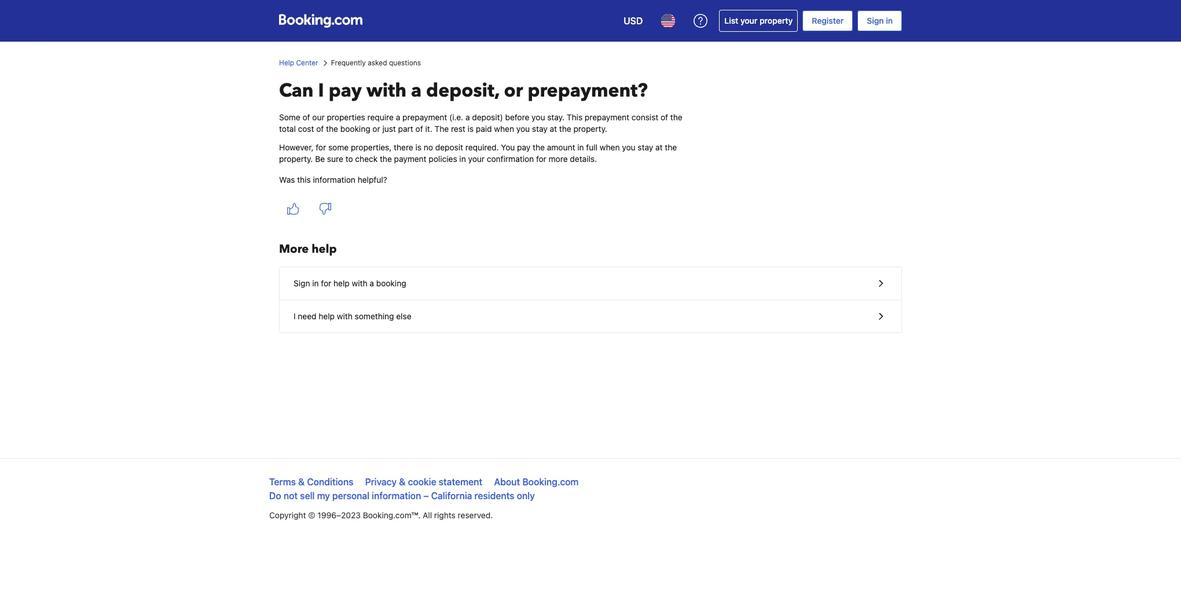 Task type: locate. For each thing, give the bounding box(es) containing it.
your down required.
[[468, 154, 485, 164]]

in inside button
[[312, 279, 319, 289]]

0 vertical spatial or
[[504, 78, 523, 104]]

prepayment
[[403, 112, 447, 122], [585, 112, 630, 122]]

0 vertical spatial for
[[316, 143, 326, 152]]

our
[[313, 112, 325, 122]]

total
[[279, 124, 296, 134]]

0 vertical spatial sign
[[868, 16, 885, 25]]

0 horizontal spatial sign
[[294, 279, 310, 289]]

sign in for help with a booking
[[294, 279, 407, 289]]

&
[[298, 477, 305, 488], [399, 477, 406, 488]]

personal
[[333, 491, 370, 502]]

0 vertical spatial when
[[494, 124, 515, 134]]

when inside some of our properties require a prepayment (i.e. a deposit) before you stay. this prepayment consist of the total cost of the booking or just part of it. the rest is paid when you stay at the property.
[[494, 124, 515, 134]]

0 horizontal spatial at
[[550, 124, 557, 134]]

sign
[[868, 16, 885, 25], [294, 279, 310, 289]]

1 vertical spatial information
[[372, 491, 421, 502]]

& for terms
[[298, 477, 305, 488]]

some
[[279, 112, 301, 122]]

0 horizontal spatial &
[[298, 477, 305, 488]]

stay
[[532, 124, 548, 134], [638, 143, 654, 152]]

however, for some properties, there is no deposit required. you pay the amount in full when you stay at the property. be sure to check the payment policies in your confirmation for more details.
[[279, 143, 677, 164]]

a inside button
[[370, 279, 374, 289]]

& for privacy
[[399, 477, 406, 488]]

is left no
[[416, 143, 422, 152]]

is
[[468, 124, 474, 134], [416, 143, 422, 152]]

helpful?
[[358, 175, 387, 185]]

for down more help at the top of page
[[321, 279, 332, 289]]

0 vertical spatial you
[[532, 112, 546, 122]]

all
[[423, 511, 432, 521]]

at down stay.
[[550, 124, 557, 134]]

1 horizontal spatial you
[[532, 112, 546, 122]]

part
[[398, 124, 414, 134]]

1 horizontal spatial or
[[504, 78, 523, 104]]

policies
[[429, 154, 458, 164]]

information
[[313, 175, 356, 185], [372, 491, 421, 502]]

a right (i.e.
[[466, 112, 470, 122]]

for inside button
[[321, 279, 332, 289]]

you
[[532, 112, 546, 122], [517, 124, 530, 134], [622, 143, 636, 152]]

list your property link
[[720, 10, 799, 32]]

1 horizontal spatial pay
[[518, 143, 531, 152]]

however,
[[279, 143, 314, 152]]

0 vertical spatial is
[[468, 124, 474, 134]]

with left something
[[337, 312, 353, 322]]

with up require
[[367, 78, 407, 104]]

copyright
[[269, 511, 306, 521]]

register
[[813, 16, 844, 25]]

1 vertical spatial is
[[416, 143, 422, 152]]

pay inside 'however, for some properties, there is no deposit required. you pay the amount in full when you stay at the property. be sure to check the payment policies in your confirmation for more details.'
[[518, 143, 531, 152]]

can i pay with a deposit, or prepayment?
[[279, 78, 648, 104]]

1 horizontal spatial property.
[[574, 124, 608, 134]]

help
[[312, 242, 337, 257], [334, 279, 350, 289], [319, 312, 335, 322]]

cookie
[[408, 477, 437, 488]]

booking
[[341, 124, 371, 134], [376, 279, 407, 289]]

i
[[318, 78, 324, 104], [294, 312, 296, 322]]

you left stay.
[[532, 112, 546, 122]]

1 vertical spatial sign
[[294, 279, 310, 289]]

prepayment up the 'it.'
[[403, 112, 447, 122]]

about booking.com link
[[494, 477, 579, 488]]

register link
[[803, 10, 854, 31]]

1 horizontal spatial is
[[468, 124, 474, 134]]

for up be
[[316, 143, 326, 152]]

sign up need
[[294, 279, 310, 289]]

you down 'before'
[[517, 124, 530, 134]]

0 horizontal spatial your
[[468, 154, 485, 164]]

pay
[[329, 78, 362, 104], [518, 143, 531, 152]]

privacy
[[365, 477, 397, 488]]

your right list at the right of page
[[741, 16, 758, 25]]

booking.com™.
[[363, 511, 421, 521]]

0 horizontal spatial stay
[[532, 124, 548, 134]]

property. up full
[[574, 124, 608, 134]]

copyright © 1996–2023 booking.com™. all rights reserved.
[[269, 511, 493, 521]]

help up i need help with something else
[[334, 279, 350, 289]]

my
[[317, 491, 330, 502]]

more help
[[279, 242, 337, 257]]

0 horizontal spatial booking
[[341, 124, 371, 134]]

with for something
[[337, 312, 353, 322]]

consist
[[632, 112, 659, 122]]

1 vertical spatial you
[[517, 124, 530, 134]]

stay down "consist" at right top
[[638, 143, 654, 152]]

sure
[[327, 154, 344, 164]]

1 vertical spatial stay
[[638, 143, 654, 152]]

of up cost
[[303, 112, 310, 122]]

1 horizontal spatial i
[[318, 78, 324, 104]]

2 horizontal spatial you
[[622, 143, 636, 152]]

0 horizontal spatial information
[[313, 175, 356, 185]]

information up booking.com™.
[[372, 491, 421, 502]]

properties,
[[351, 143, 392, 152]]

property
[[760, 16, 793, 25]]

1 vertical spatial property.
[[279, 154, 313, 164]]

1 vertical spatial your
[[468, 154, 485, 164]]

information down sure
[[313, 175, 356, 185]]

1 vertical spatial i
[[294, 312, 296, 322]]

1 vertical spatial when
[[600, 143, 620, 152]]

0 horizontal spatial when
[[494, 124, 515, 134]]

or up 'before'
[[504, 78, 523, 104]]

just
[[383, 124, 396, 134]]

with
[[367, 78, 407, 104], [352, 279, 368, 289], [337, 312, 353, 322]]

frequently
[[331, 59, 366, 67]]

was this information helpful?
[[279, 175, 387, 185]]

center
[[296, 59, 318, 67]]

1 horizontal spatial your
[[741, 16, 758, 25]]

& up sell
[[298, 477, 305, 488]]

property. inside some of our properties require a prepayment (i.e. a deposit) before you stay. this prepayment consist of the total cost of the booking or just part of it. the rest is paid when you stay at the property.
[[574, 124, 608, 134]]

0 vertical spatial i
[[318, 78, 324, 104]]

1 vertical spatial pay
[[518, 143, 531, 152]]

or inside some of our properties require a prepayment (i.e. a deposit) before you stay. this prepayment consist of the total cost of the booking or just part of it. the rest is paid when you stay at the property.
[[373, 124, 381, 134]]

sign right register on the right of the page
[[868, 16, 885, 25]]

1 horizontal spatial sign
[[868, 16, 885, 25]]

1 horizontal spatial booking
[[376, 279, 407, 289]]

or down require
[[373, 124, 381, 134]]

1 horizontal spatial &
[[399, 477, 406, 488]]

0 vertical spatial booking
[[341, 124, 371, 134]]

0 vertical spatial information
[[313, 175, 356, 185]]

at down "consist" at right top
[[656, 143, 663, 152]]

0 horizontal spatial prepayment
[[403, 112, 447, 122]]

2 & from the left
[[399, 477, 406, 488]]

0 horizontal spatial i
[[294, 312, 296, 322]]

0 vertical spatial property.
[[574, 124, 608, 134]]

pay right 'you'
[[518, 143, 531, 152]]

of down our on the left of the page
[[317, 124, 324, 134]]

1 vertical spatial booking
[[376, 279, 407, 289]]

cost
[[298, 124, 314, 134]]

booking.com online hotel reservations image
[[279, 14, 363, 28]]

0 horizontal spatial you
[[517, 124, 530, 134]]

property. down 'however,'
[[279, 154, 313, 164]]

stay down stay.
[[532, 124, 548, 134]]

stay inside 'however, for some properties, there is no deposit required. you pay the amount in full when you stay at the property. be sure to check the payment policies in your confirmation for more details.'
[[638, 143, 654, 152]]

list
[[725, 16, 739, 25]]

of
[[303, 112, 310, 122], [661, 112, 669, 122], [317, 124, 324, 134], [416, 124, 423, 134]]

0 horizontal spatial is
[[416, 143, 422, 152]]

0 vertical spatial stay
[[532, 124, 548, 134]]

booking up else
[[376, 279, 407, 289]]

2 prepayment from the left
[[585, 112, 630, 122]]

required.
[[466, 143, 499, 152]]

stay inside some of our properties require a prepayment (i.e. a deposit) before you stay. this prepayment consist of the total cost of the booking or just part of it. the rest is paid when you stay at the property.
[[532, 124, 548, 134]]

1 vertical spatial or
[[373, 124, 381, 134]]

help right need
[[319, 312, 335, 322]]

is inside some of our properties require a prepayment (i.e. a deposit) before you stay. this prepayment consist of the total cost of the booking or just part of it. the rest is paid when you stay at the property.
[[468, 124, 474, 134]]

0 vertical spatial at
[[550, 124, 557, 134]]

more
[[279, 242, 309, 257]]

0 horizontal spatial property.
[[279, 154, 313, 164]]

sell
[[300, 491, 315, 502]]

booking down properties
[[341, 124, 371, 134]]

deposit)
[[472, 112, 503, 122]]

sign in for help with a booking link
[[280, 268, 902, 300]]

or
[[504, 78, 523, 104], [373, 124, 381, 134]]

i left need
[[294, 312, 296, 322]]

when
[[494, 124, 515, 134], [600, 143, 620, 152]]

when down 'before'
[[494, 124, 515, 134]]

prepayment right this
[[585, 112, 630, 122]]

a up something
[[370, 279, 374, 289]]

it.
[[426, 124, 433, 134]]

pay up properties
[[329, 78, 362, 104]]

1 horizontal spatial at
[[656, 143, 663, 152]]

payment
[[394, 154, 427, 164]]

at
[[550, 124, 557, 134], [656, 143, 663, 152]]

sign in
[[868, 16, 893, 25]]

for left the more
[[537, 154, 547, 164]]

1 horizontal spatial when
[[600, 143, 620, 152]]

1 horizontal spatial stay
[[638, 143, 654, 152]]

i right can
[[318, 78, 324, 104]]

is right "rest"
[[468, 124, 474, 134]]

0 horizontal spatial or
[[373, 124, 381, 134]]

1 horizontal spatial prepayment
[[585, 112, 630, 122]]

1 & from the left
[[298, 477, 305, 488]]

0 horizontal spatial pay
[[329, 78, 362, 104]]

do
[[269, 491, 281, 502]]

1 horizontal spatial information
[[372, 491, 421, 502]]

reserved.
[[458, 511, 493, 521]]

you down "consist" at right top
[[622, 143, 636, 152]]

booking inside button
[[376, 279, 407, 289]]

0 vertical spatial pay
[[329, 78, 362, 104]]

list your property
[[725, 16, 793, 25]]

your
[[741, 16, 758, 25], [468, 154, 485, 164]]

0 vertical spatial with
[[367, 78, 407, 104]]

help right more
[[312, 242, 337, 257]]

california
[[431, 491, 472, 502]]

sign inside button
[[294, 279, 310, 289]]

2 vertical spatial with
[[337, 312, 353, 322]]

2 vertical spatial help
[[319, 312, 335, 322]]

2 vertical spatial you
[[622, 143, 636, 152]]

booking inside some of our properties require a prepayment (i.e. a deposit) before you stay. this prepayment consist of the total cost of the booking or just part of it. the rest is paid when you stay at the property.
[[341, 124, 371, 134]]

2 vertical spatial for
[[321, 279, 332, 289]]

usd button
[[617, 7, 650, 35]]

with up i need help with something else
[[352, 279, 368, 289]]

when inside 'however, for some properties, there is no deposit required. you pay the amount in full when you stay at the property. be sure to check the payment policies in your confirmation for more details.'
[[600, 143, 620, 152]]

more
[[549, 154, 568, 164]]

& up the do not sell my personal information – california residents only link
[[399, 477, 406, 488]]

1 vertical spatial at
[[656, 143, 663, 152]]

when right full
[[600, 143, 620, 152]]

booking.com
[[523, 477, 579, 488]]



Task type: vqa. For each thing, say whether or not it's contained in the screenshot.
the "property." within the However, for some properties, there is no deposit required. You pay the amount in full when you stay at the property. Be sure to check the payment policies in your confirmation for more details.
yes



Task type: describe. For each thing, give the bounding box(es) containing it.
no
[[424, 143, 433, 152]]

sign in for help with a booking button
[[280, 268, 902, 301]]

privacy & cookie statement link
[[365, 477, 483, 488]]

of right "consist" at right top
[[661, 112, 669, 122]]

i inside button
[[294, 312, 296, 322]]

do not sell my personal information – california residents only link
[[269, 491, 535, 502]]

not
[[284, 491, 298, 502]]

frequently asked questions
[[331, 59, 421, 67]]

amount
[[547, 143, 576, 152]]

you inside 'however, for some properties, there is no deposit required. you pay the amount in full when you stay at the property. be sure to check the payment policies in your confirmation for more details.'
[[622, 143, 636, 152]]

1 vertical spatial with
[[352, 279, 368, 289]]

i need help with something else button
[[280, 301, 902, 333]]

conditions
[[307, 477, 354, 488]]

deposit,
[[426, 78, 500, 104]]

help
[[279, 59, 294, 67]]

require
[[368, 112, 394, 122]]

terms
[[269, 477, 296, 488]]

about
[[494, 477, 520, 488]]

something
[[355, 312, 394, 322]]

properties
[[327, 112, 365, 122]]

terms & conditions
[[269, 477, 354, 488]]

of left the 'it.'
[[416, 124, 423, 134]]

need
[[298, 312, 317, 322]]

this
[[567, 112, 583, 122]]

about booking.com do not sell my personal information – california residents only
[[269, 477, 579, 502]]

full
[[587, 143, 598, 152]]

questions
[[389, 59, 421, 67]]

there
[[394, 143, 414, 152]]

paid
[[476, 124, 492, 134]]

privacy & cookie statement
[[365, 477, 483, 488]]

stay.
[[548, 112, 565, 122]]

0 vertical spatial help
[[312, 242, 337, 257]]

sign for sign in
[[868, 16, 885, 25]]

asked
[[368, 59, 387, 67]]

(i.e.
[[450, 112, 464, 122]]

terms & conditions link
[[269, 477, 354, 488]]

help center button
[[279, 58, 318, 68]]

check
[[355, 154, 378, 164]]

can
[[279, 78, 314, 104]]

information inside about booking.com do not sell my personal information – california residents only
[[372, 491, 421, 502]]

statement
[[439, 477, 483, 488]]

rest
[[451, 124, 466, 134]]

usd
[[624, 16, 643, 26]]

1 prepayment from the left
[[403, 112, 447, 122]]

you
[[501, 143, 515, 152]]

–
[[424, 491, 429, 502]]

at inside 'however, for some properties, there is no deposit required. you pay the amount in full when you stay at the property. be sure to check the payment policies in your confirmation for more details.'
[[656, 143, 663, 152]]

sign for sign in for help with a booking
[[294, 279, 310, 289]]

is inside 'however, for some properties, there is no deposit required. you pay the amount in full when you stay at the property. be sure to check the payment policies in your confirmation for more details.'
[[416, 143, 422, 152]]

this
[[297, 175, 311, 185]]

with for a
[[367, 78, 407, 104]]

the
[[435, 124, 449, 134]]

a down the questions
[[411, 78, 422, 104]]

be
[[315, 154, 325, 164]]

prepayment?
[[528, 78, 648, 104]]

1 vertical spatial help
[[334, 279, 350, 289]]

©
[[308, 511, 316, 521]]

rights
[[435, 511, 456, 521]]

some
[[329, 143, 349, 152]]

your inside 'however, for some properties, there is no deposit required. you pay the amount in full when you stay at the property. be sure to check the payment policies in your confirmation for more details.'
[[468, 154, 485, 164]]

details.
[[570, 154, 597, 164]]

help center
[[279, 59, 318, 67]]

to
[[346, 154, 353, 164]]

confirmation
[[487, 154, 534, 164]]

sign in link
[[858, 10, 903, 31]]

a up part
[[396, 112, 401, 122]]

1 vertical spatial for
[[537, 154, 547, 164]]

0 vertical spatial your
[[741, 16, 758, 25]]

residents
[[475, 491, 515, 502]]

was
[[279, 175, 295, 185]]

before
[[506, 112, 530, 122]]

else
[[397, 312, 412, 322]]

i need help with something else
[[294, 312, 412, 322]]

1996–2023
[[318, 511, 361, 521]]

property. inside 'however, for some properties, there is no deposit required. you pay the amount in full when you stay at the property. be sure to check the payment policies in your confirmation for more details.'
[[279, 154, 313, 164]]

at inside some of our properties require a prepayment (i.e. a deposit) before you stay. this prepayment consist of the total cost of the booking or just part of it. the rest is paid when you stay at the property.
[[550, 124, 557, 134]]

only
[[517, 491, 535, 502]]

some of our properties require a prepayment (i.e. a deposit) before you stay. this prepayment consist of the total cost of the booking or just part of it. the rest is paid when you stay at the property.
[[279, 112, 683, 134]]



